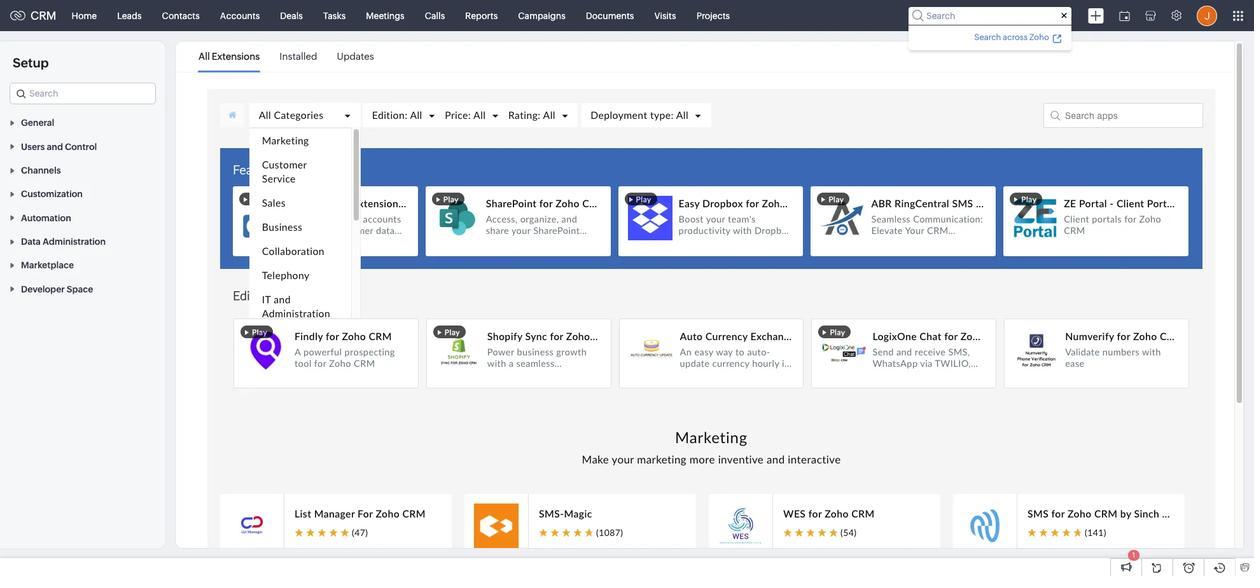 Task type: locate. For each thing, give the bounding box(es) containing it.
1
[[1132, 552, 1135, 559]]

home
[[72, 10, 97, 21]]

developer
[[21, 284, 65, 294]]

contacts link
[[152, 0, 210, 31]]

all extensions
[[199, 51, 260, 62]]

contacts
[[162, 10, 200, 21]]

Search text field
[[10, 83, 155, 104]]

administration
[[43, 237, 106, 247]]

None field
[[10, 83, 156, 104]]

search across zoho link
[[972, 30, 1064, 44]]

profile element
[[1189, 0, 1225, 31]]

crm link
[[10, 9, 56, 22]]

automation
[[21, 213, 71, 223]]

customization button
[[0, 182, 165, 206]]

documents
[[586, 10, 634, 21]]

tasks
[[323, 10, 346, 21]]

marketplace
[[21, 260, 74, 271]]

updates link
[[337, 42, 374, 71]]

search across zoho
[[974, 32, 1049, 42]]

all
[[199, 51, 210, 62]]

documents link
[[576, 0, 644, 31]]

general
[[21, 118, 54, 128]]

marketplace button
[[0, 253, 165, 277]]

accounts link
[[210, 0, 270, 31]]

visits
[[654, 10, 676, 21]]

automation button
[[0, 206, 165, 230]]

profile image
[[1197, 5, 1217, 26]]

developer space
[[21, 284, 93, 294]]

data administration button
[[0, 230, 165, 253]]

zoho
[[1029, 32, 1049, 42]]

space
[[67, 284, 93, 294]]

control
[[65, 142, 97, 152]]

users and control button
[[0, 134, 165, 158]]

data
[[21, 237, 41, 247]]



Task type: vqa. For each thing, say whether or not it's contained in the screenshot.
bottommost Call
no



Task type: describe. For each thing, give the bounding box(es) containing it.
leads
[[117, 10, 142, 21]]

crm
[[31, 9, 56, 22]]

campaigns
[[518, 10, 566, 21]]

meetings link
[[356, 0, 415, 31]]

search
[[974, 32, 1001, 42]]

installed
[[280, 51, 317, 62]]

leads link
[[107, 0, 152, 31]]

home link
[[61, 0, 107, 31]]

meetings
[[366, 10, 404, 21]]

projects link
[[686, 0, 740, 31]]

updates
[[337, 51, 374, 62]]

campaigns link
[[508, 0, 576, 31]]

calendar image
[[1119, 10, 1130, 21]]

data administration
[[21, 237, 106, 247]]

reports link
[[455, 0, 508, 31]]

deals
[[280, 10, 303, 21]]

calls link
[[415, 0, 455, 31]]

general button
[[0, 111, 165, 134]]

create menu element
[[1080, 0, 1112, 31]]

installed link
[[280, 42, 317, 71]]

accounts
[[220, 10, 260, 21]]

customization
[[21, 189, 83, 199]]

users and control
[[21, 142, 97, 152]]

across
[[1003, 32, 1028, 42]]

setup
[[13, 55, 49, 70]]

Search field
[[909, 7, 1071, 24]]

tasks link
[[313, 0, 356, 31]]

projects
[[696, 10, 730, 21]]

all extensions link
[[199, 42, 260, 71]]

developer space button
[[0, 277, 165, 301]]

channels
[[21, 165, 61, 176]]

users
[[21, 142, 45, 152]]

reports
[[465, 10, 498, 21]]

channels button
[[0, 158, 165, 182]]

deals link
[[270, 0, 313, 31]]

and
[[47, 142, 63, 152]]

visits link
[[644, 0, 686, 31]]

create menu image
[[1088, 8, 1104, 23]]

calls
[[425, 10, 445, 21]]

extensions
[[212, 51, 260, 62]]



